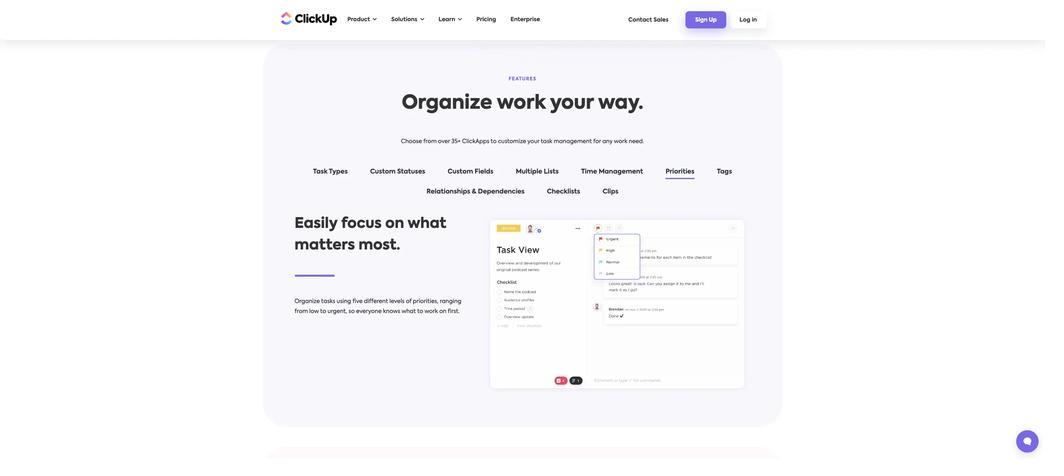 Task type: describe. For each thing, give the bounding box(es) containing it.
checklists
[[547, 189, 580, 195]]

task types button
[[305, 167, 356, 180]]

&
[[472, 189, 477, 195]]

organize for organize tasks using five different levels of priorities, ranging from low to urgent, so everyone knows what to work on first.
[[295, 299, 320, 304]]

for
[[593, 139, 601, 144]]

log
[[740, 17, 751, 23]]

clips
[[603, 189, 619, 195]]

custom statuses button
[[362, 167, 433, 180]]

on inside "easily focus on what matters most."
[[385, 217, 404, 231]]

organize tasks using five different levels of priorities, ranging from low to urgent, so everyone knows what to work on first.
[[295, 299, 461, 314]]

priorities,
[[413, 299, 439, 304]]

different
[[364, 299, 388, 304]]

0 horizontal spatial your
[[528, 139, 540, 144]]

statuses
[[397, 169, 425, 175]]

custom fields
[[448, 169, 494, 175]]

2 horizontal spatial work
[[614, 139, 628, 144]]

management
[[599, 169, 643, 175]]

knows
[[383, 309, 400, 314]]

up
[[709, 17, 717, 23]]

management
[[554, 139, 592, 144]]

most.
[[359, 238, 400, 253]]

so
[[349, 309, 355, 314]]

over
[[438, 139, 450, 144]]

0 horizontal spatial to
[[320, 309, 326, 314]]

pricing link
[[473, 12, 500, 28]]

pricing
[[477, 17, 496, 22]]

using
[[337, 299, 351, 304]]

multiple lists button
[[508, 167, 567, 180]]

lists
[[544, 169, 559, 175]]

sign
[[695, 17, 708, 23]]

task types
[[313, 169, 348, 175]]

low
[[309, 309, 319, 314]]

relationships & dependencies button
[[419, 187, 533, 200]]

time management
[[581, 169, 643, 175]]

what inside "easily focus on what matters most."
[[408, 217, 446, 231]]

choose
[[401, 139, 422, 144]]

enterprise
[[511, 17, 540, 22]]

custom statuses
[[370, 169, 425, 175]]

multiple lists
[[516, 169, 559, 175]]

of
[[406, 299, 412, 304]]

2 horizontal spatial to
[[491, 139, 497, 144]]

time
[[581, 169, 597, 175]]

clickup image
[[279, 11, 337, 26]]

sign up
[[695, 17, 717, 23]]

tab list containing task types
[[287, 167, 759, 200]]

0 vertical spatial from
[[423, 139, 437, 144]]

custom for custom fields
[[448, 169, 473, 175]]

focus
[[341, 217, 382, 231]]

priorities v2 image
[[484, 213, 751, 395]]

features
[[509, 77, 537, 81]]

customize
[[498, 139, 526, 144]]

need.
[[629, 139, 644, 144]]



Task type: locate. For each thing, give the bounding box(es) containing it.
0 horizontal spatial work
[[425, 309, 438, 314]]

to down priorities,
[[417, 309, 423, 314]]

what
[[408, 217, 446, 231], [402, 309, 416, 314]]

1 horizontal spatial custom
[[448, 169, 473, 175]]

priorities button
[[658, 167, 703, 180]]

enterprise link
[[507, 12, 544, 28]]

on
[[385, 217, 404, 231], [439, 309, 447, 314]]

matters
[[295, 238, 355, 253]]

tasks
[[321, 299, 335, 304]]

from left low in the bottom left of the page
[[295, 309, 308, 314]]

custom for custom statuses
[[370, 169, 396, 175]]

ranging
[[440, 299, 461, 304]]

what down relationships
[[408, 217, 446, 231]]

solutions
[[391, 17, 417, 22]]

tab list
[[287, 167, 759, 200]]

tags button
[[709, 167, 740, 180]]

1 vertical spatial work
[[614, 139, 628, 144]]

easily
[[295, 217, 338, 231]]

1 vertical spatial from
[[295, 309, 308, 314]]

organize up over
[[402, 94, 492, 113]]

everyone
[[356, 309, 382, 314]]

1 horizontal spatial from
[[423, 139, 437, 144]]

organize up low in the bottom left of the page
[[295, 299, 320, 304]]

from
[[423, 139, 437, 144], [295, 309, 308, 314]]

contact sales
[[629, 17, 669, 23]]

tags
[[717, 169, 732, 175]]

2 vertical spatial work
[[425, 309, 438, 314]]

organize inside 'organize tasks using five different levels of priorities, ranging from low to urgent, so everyone knows what to work on first.'
[[295, 299, 320, 304]]

2 custom from the left
[[448, 169, 473, 175]]

product
[[347, 17, 370, 22]]

log in
[[740, 17, 757, 23]]

sales
[[654, 17, 669, 23]]

what down of at bottom
[[402, 309, 416, 314]]

five
[[353, 299, 363, 304]]

0 vertical spatial work
[[497, 94, 546, 113]]

1 horizontal spatial to
[[417, 309, 423, 314]]

on inside 'organize tasks using five different levels of priorities, ranging from low to urgent, so everyone knows what to work on first.'
[[439, 309, 447, 314]]

your up management
[[550, 94, 594, 113]]

sign up button
[[686, 11, 727, 28]]

multiple
[[516, 169, 542, 175]]

custom left "statuses"
[[370, 169, 396, 175]]

first.
[[448, 309, 460, 314]]

0 horizontal spatial on
[[385, 217, 404, 231]]

your left task
[[528, 139, 540, 144]]

work down priorities,
[[425, 309, 438, 314]]

any
[[603, 139, 613, 144]]

organize
[[402, 94, 492, 113], [295, 299, 320, 304]]

1 horizontal spatial organize
[[402, 94, 492, 113]]

0 horizontal spatial organize
[[295, 299, 320, 304]]

way.
[[598, 94, 644, 113]]

contact sales button
[[625, 13, 673, 27]]

easily focus on what matters most.
[[295, 217, 446, 253]]

on left first.
[[439, 309, 447, 314]]

choose from over 35+ clickapps to customize your task management for any work need.
[[401, 139, 644, 144]]

organize for organize work your way.
[[402, 94, 492, 113]]

0 vertical spatial organize
[[402, 94, 492, 113]]

from inside 'organize tasks using five different levels of priorities, ranging from low to urgent, so everyone knows what to work on first.'
[[295, 309, 308, 314]]

urgent,
[[328, 309, 347, 314]]

35+
[[452, 139, 461, 144]]

task
[[313, 169, 328, 175]]

task
[[541, 139, 552, 144]]

1 horizontal spatial on
[[439, 309, 447, 314]]

work
[[497, 94, 546, 113], [614, 139, 628, 144], [425, 309, 438, 314]]

0 vertical spatial on
[[385, 217, 404, 231]]

checklists button
[[539, 187, 588, 200]]

organize work your way.
[[402, 94, 644, 113]]

solutions button
[[387, 12, 428, 28]]

time management button
[[573, 167, 651, 180]]

to right low in the bottom left of the page
[[320, 309, 326, 314]]

1 horizontal spatial work
[[497, 94, 546, 113]]

0 vertical spatial what
[[408, 217, 446, 231]]

custom
[[370, 169, 396, 175], [448, 169, 473, 175]]

to right clickapps
[[491, 139, 497, 144]]

0 vertical spatial your
[[550, 94, 594, 113]]

custom fields button
[[440, 167, 502, 180]]

priorities
[[666, 169, 695, 175]]

1 vertical spatial organize
[[295, 299, 320, 304]]

on up most.
[[385, 217, 404, 231]]

what inside 'organize tasks using five different levels of priorities, ranging from low to urgent, so everyone knows what to work on first.'
[[402, 309, 416, 314]]

in
[[752, 17, 757, 23]]

1 custom from the left
[[370, 169, 396, 175]]

contact
[[629, 17, 652, 23]]

clips button
[[595, 187, 627, 200]]

clickapps
[[462, 139, 490, 144]]

learn button
[[435, 12, 466, 28]]

1 vertical spatial what
[[402, 309, 416, 314]]

product button
[[343, 12, 381, 28]]

dependencies
[[478, 189, 525, 195]]

your
[[550, 94, 594, 113], [528, 139, 540, 144]]

relationships & dependencies
[[427, 189, 525, 195]]

work right any on the right
[[614, 139, 628, 144]]

to
[[491, 139, 497, 144], [320, 309, 326, 314], [417, 309, 423, 314]]

0 horizontal spatial from
[[295, 309, 308, 314]]

work inside 'organize tasks using five different levels of priorities, ranging from low to urgent, so everyone knows what to work on first.'
[[425, 309, 438, 314]]

work down features
[[497, 94, 546, 113]]

fields
[[475, 169, 494, 175]]

levels
[[390, 299, 405, 304]]

1 vertical spatial on
[[439, 309, 447, 314]]

learn
[[439, 17, 455, 22]]

from left over
[[423, 139, 437, 144]]

0 horizontal spatial custom
[[370, 169, 396, 175]]

1 horizontal spatial your
[[550, 94, 594, 113]]

custom up relationships
[[448, 169, 473, 175]]

relationships
[[427, 189, 470, 195]]

types
[[329, 169, 348, 175]]

log in link
[[730, 11, 767, 28]]

1 vertical spatial your
[[528, 139, 540, 144]]



Task type: vqa. For each thing, say whether or not it's contained in the screenshot.
Time at right
yes



